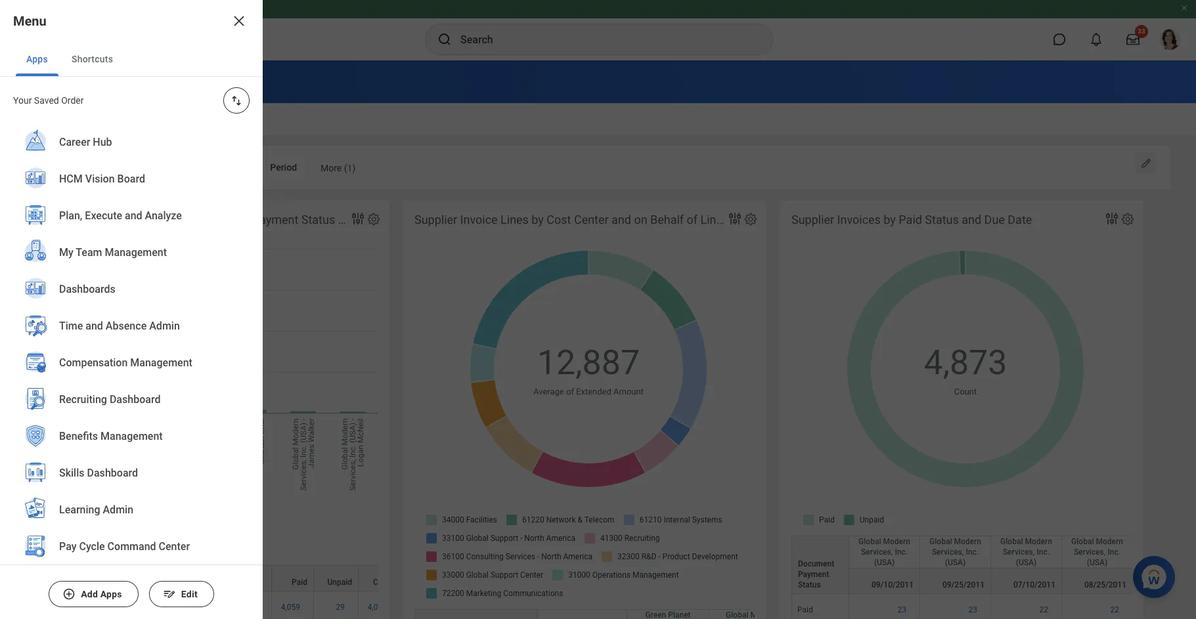 Task type: locate. For each thing, give the bounding box(es) containing it.
2 supplier from the left
[[415, 213, 457, 227]]

1 horizontal spatial supplier
[[415, 213, 457, 227]]

paid button
[[272, 566, 313, 591]]

payment down period
[[252, 213, 299, 227]]

2 vertical spatial paid
[[798, 606, 813, 615]]

0 horizontal spatial 23 button
[[898, 605, 909, 616]]

services, down add apps
[[97, 603, 129, 612]]

(usa) for fourth global modern services, inc. (usa) popup button from left
[[1087, 558, 1108, 568]]

22 down 07/10/2011 on the bottom of page
[[1040, 606, 1049, 615]]

invoices
[[84, 213, 127, 227], [838, 213, 881, 227]]

inc. up the 09/10/2011 popup button
[[895, 548, 908, 557]]

inc. for 3rd global modern services, inc. (usa) popup button from left
[[1037, 548, 1050, 557]]

services, right board
[[149, 163, 185, 173]]

dashboard for recruiting dashboard
[[110, 394, 161, 406]]

time and absence admin
[[59, 320, 180, 333]]

global up 09/25/2011 popup button
[[930, 537, 953, 547]]

supplier invoices by paid status and due date element
[[780, 200, 1197, 620]]

0 horizontal spatial invoice
[[168, 578, 193, 587]]

services, inside the supplier invoices by created worker and payment status for a particular company element
[[97, 603, 129, 612]]

global modern services, inc. (usa) down the "career hub" link
[[86, 163, 228, 173]]

main content
[[0, 60, 1197, 620]]

modern up 08/25/2011 popup button
[[1096, 537, 1124, 547]]

supplier invoice lines by cost center and on behalf of line company element
[[403, 200, 1055, 620]]

status left due
[[926, 213, 959, 227]]

created left worker
[[145, 213, 187, 227]]

08/25/2011 button
[[1063, 569, 1133, 594]]

1 horizontal spatial 23
[[969, 606, 978, 615]]

created
[[145, 213, 187, 227], [195, 578, 223, 587]]

shortcuts
[[72, 54, 113, 64]]

1 global modern services, inc. (usa) button from the left
[[850, 537, 920, 568]]

0 vertical spatial apps
[[26, 54, 48, 64]]

apps up accounts
[[26, 54, 48, 64]]

1 vertical spatial admin
[[103, 504, 133, 517]]

global modern services, inc. (usa) button up 09/25/2011 popup button
[[921, 537, 991, 568]]

22 for second 22 button from the left
[[1111, 606, 1120, 615]]

management down recruiting dashboard link
[[101, 431, 163, 443]]

2 vertical spatial count
[[373, 578, 394, 587]]

1 horizontal spatial admin
[[149, 320, 180, 333]]

admin right absence
[[149, 320, 180, 333]]

team
[[76, 247, 102, 259]]

1 horizontal spatial invoices
[[838, 213, 881, 227]]

dashboard down "benefits management"
[[87, 467, 138, 480]]

invoice up edit
[[168, 578, 193, 587]]

1 horizontal spatial of
[[687, 213, 698, 227]]

0 horizontal spatial 22 button
[[1040, 605, 1051, 616]]

status down "document"
[[798, 581, 821, 590]]

(usa) down plus circle icon
[[44, 614, 64, 620]]

document payment status
[[798, 560, 835, 590]]

supplier invoices by paid status and due date
[[792, 213, 1033, 227]]

count button
[[359, 566, 400, 591]]

x image
[[231, 13, 247, 29]]

1 horizontal spatial by
[[532, 213, 544, 227]]

unpaid
[[328, 578, 352, 587]]

due
[[985, 213, 1005, 227]]

3 by from the left
[[884, 213, 896, 227]]

global modern services, inc. (usa) button up 07/10/2011 popup button
[[992, 537, 1062, 568]]

count inside "count" popup button
[[373, 578, 394, 587]]

2 horizontal spatial supplier
[[792, 213, 835, 227]]

1 invoices from the left
[[84, 213, 127, 227]]

by
[[130, 213, 143, 227], [532, 213, 544, 227], [884, 213, 896, 227]]

row
[[792, 536, 1197, 595], [38, 566, 401, 592], [792, 568, 1197, 595], [38, 592, 401, 620], [792, 595, 1197, 620], [415, 610, 1055, 620]]

tab list
[[0, 42, 263, 77]]

paid element
[[798, 603, 813, 615]]

my team management link
[[16, 235, 247, 273]]

1 22 from the left
[[1040, 606, 1049, 615]]

admin
[[149, 320, 180, 333], [103, 504, 133, 517]]

inc. inside the supplier invoices by created worker and payment status for a particular company element
[[131, 603, 143, 612]]

payment inside the supplier invoices by created worker and payment status for a particular company element
[[252, 213, 299, 227]]

global inside the supplier invoices by created worker and payment status for a particular company element
[[44, 603, 66, 612]]

inc. for 4th global modern services, inc. (usa) popup button from the right
[[895, 548, 908, 557]]

a
[[356, 213, 362, 227]]

0 vertical spatial count
[[955, 387, 977, 397]]

0 horizontal spatial invoices
[[84, 213, 127, 227]]

modern down add
[[68, 603, 95, 612]]

modern for 3rd global modern services, inc. (usa) popup button from left
[[1025, 537, 1053, 547]]

company button
[[39, 566, 161, 591]]

payment inside document payment status
[[798, 570, 830, 579]]

0 vertical spatial admin
[[149, 320, 180, 333]]

4,873 button inside the supplier invoices by created worker and payment status for a particular company element
[[77, 539, 98, 550]]

management down time and absence admin link at the left of page
[[130, 357, 192, 370]]

list containing career hub
[[0, 124, 263, 620]]

and
[[125, 210, 142, 222], [230, 213, 249, 227], [612, 213, 631, 227], [962, 213, 982, 227], [86, 320, 103, 333]]

center right cost
[[574, 213, 609, 227]]

0 horizontal spatial by
[[130, 213, 143, 227]]

2 22 button from the left
[[1111, 605, 1122, 616]]

0 vertical spatial 4,873
[[924, 343, 1008, 383]]

created left by
[[195, 578, 223, 587]]

learning admin
[[59, 504, 133, 517]]

global modern services, inc. (usa)
[[86, 163, 228, 173], [859, 537, 911, 568], [930, 537, 982, 568], [1001, 537, 1053, 568], [1072, 537, 1124, 568], [44, 603, 143, 620]]

global modern services, inc. (usa) link
[[44, 601, 143, 620]]

1 horizontal spatial paid
[[798, 606, 813, 615]]

(usa) up 07/10/2011 popup button
[[1016, 558, 1037, 568]]

23 button down 09/25/2011
[[969, 605, 980, 616]]

23 button down 09/10/2011
[[898, 605, 909, 616]]

and right time
[[86, 320, 103, 333]]

1 horizontal spatial 4,873
[[924, 343, 1008, 383]]

invoices for paid
[[838, 213, 881, 227]]

center
[[574, 213, 609, 227], [159, 541, 190, 554]]

edit button
[[149, 582, 214, 608]]

global modern services, inc. (usa) button
[[850, 537, 920, 568], [921, 537, 991, 568], [992, 537, 1062, 568], [1063, 537, 1133, 568]]

0 vertical spatial payment
[[252, 213, 299, 227]]

1 vertical spatial invoice
[[168, 578, 193, 587]]

23 down 09/10/2011
[[898, 606, 907, 615]]

document payment status button
[[793, 537, 849, 594]]

(usa) up 08/25/2011 popup button
[[1087, 558, 1108, 568]]

row containing paid
[[792, 595, 1197, 620]]

(usa) up the 09/10/2011 popup button
[[875, 558, 895, 568]]

modern for fourth global modern services, inc. (usa) popup button from left
[[1096, 537, 1124, 547]]

particular
[[365, 213, 416, 227]]

1 vertical spatial 4,873
[[77, 540, 96, 549]]

dashboard down compensation management "link" at the left
[[110, 394, 161, 406]]

apps
[[26, 54, 48, 64], [100, 589, 122, 600]]

0 horizontal spatial 4,873 button
[[77, 539, 98, 550]]

0 horizontal spatial 22
[[1040, 606, 1049, 615]]

3 supplier from the left
[[792, 213, 835, 227]]

invoices inside supplier invoices by paid status and due date element
[[838, 213, 881, 227]]

board
[[117, 173, 145, 186]]

1 horizontal spatial 23 button
[[969, 605, 980, 616]]

2 22 from the left
[[1111, 606, 1120, 615]]

22 button
[[1040, 605, 1051, 616], [1111, 605, 1122, 616]]

modern up 07/10/2011 popup button
[[1025, 537, 1053, 547]]

inc. up 07/10/2011 popup button
[[1037, 548, 1050, 557]]

1 horizontal spatial created
[[195, 578, 223, 587]]

paid
[[899, 213, 923, 227], [292, 578, 308, 587], [798, 606, 813, 615]]

compensation
[[59, 357, 128, 370]]

1 by from the left
[[130, 213, 143, 227]]

modern up the 09/10/2011 popup button
[[884, 537, 911, 547]]

list
[[0, 124, 263, 620]]

apps right add
[[100, 589, 122, 600]]

of
[[687, 213, 698, 227], [566, 387, 574, 397]]

dashboard
[[110, 394, 161, 406], [87, 467, 138, 480]]

0 horizontal spatial created
[[145, 213, 187, 227]]

services, up 08/25/2011 popup button
[[1074, 548, 1106, 557]]

1 vertical spatial management
[[130, 357, 192, 370]]

0 vertical spatial paid
[[899, 213, 923, 227]]

edit image
[[1140, 157, 1153, 170]]

1 vertical spatial of
[[566, 387, 574, 397]]

add apps
[[81, 589, 122, 600]]

4 global modern services, inc. (usa) button from the left
[[1063, 537, 1133, 568]]

recruiting
[[59, 394, 107, 406]]

0 vertical spatial dashboard
[[110, 394, 161, 406]]

modern for 4th global modern services, inc. (usa) popup button from the right
[[884, 537, 911, 547]]

global modern services, inc. (usa) up the 09/10/2011 popup button
[[859, 537, 911, 568]]

benefits management
[[59, 431, 163, 443]]

1 horizontal spatial status
[[798, 581, 821, 590]]

1 vertical spatial 4,873 button
[[77, 539, 98, 550]]

0 horizontal spatial count
[[46, 540, 67, 549]]

2 vertical spatial management
[[101, 431, 163, 443]]

1 horizontal spatial invoice
[[460, 213, 498, 227]]

1 horizontal spatial 22 button
[[1111, 605, 1122, 616]]

of left line
[[687, 213, 698, 227]]

main content containing 12,887
[[0, 60, 1197, 620]]

my
[[59, 247, 73, 259]]

learning
[[59, 504, 100, 517]]

saved
[[34, 95, 59, 106]]

22 down 08/25/2011
[[1111, 606, 1120, 615]]

services, up 07/10/2011 popup button
[[1003, 548, 1035, 557]]

0 vertical spatial center
[[574, 213, 609, 227]]

global down plus circle icon
[[44, 603, 66, 612]]

global modern services, inc. (usa) up 09/25/2011 popup button
[[930, 537, 982, 568]]

of right average
[[566, 387, 574, 397]]

global modern services, inc. (usa) down add
[[44, 603, 143, 620]]

22 button down 07/10/2011 on the bottom of page
[[1040, 605, 1051, 616]]

inc. up 09/25/2011 popup button
[[966, 548, 979, 557]]

line
[[701, 213, 723, 227]]

0 horizontal spatial 4,873
[[77, 540, 96, 549]]

1 23 button from the left
[[898, 605, 909, 616]]

22
[[1040, 606, 1049, 615], [1111, 606, 1120, 615]]

status left "for"
[[301, 213, 335, 227]]

inc. up worker
[[187, 163, 202, 173]]

of inside 12,887 average of extended amount
[[566, 387, 574, 397]]

profile logan mcneil element
[[1152, 25, 1189, 54]]

modern
[[115, 163, 146, 173], [884, 537, 911, 547], [954, 537, 982, 547], [1025, 537, 1053, 547], [1096, 537, 1124, 547], [68, 603, 95, 612]]

0 horizontal spatial supplier
[[38, 213, 81, 227]]

0 vertical spatial invoice
[[460, 213, 498, 227]]

2 horizontal spatial by
[[884, 213, 896, 227]]

and right worker
[[230, 213, 249, 227]]

company up plus circle icon
[[45, 578, 78, 587]]

admin up pay cycle command center
[[103, 504, 133, 517]]

tab list containing apps
[[0, 42, 263, 77]]

compensation management link
[[16, 345, 247, 383]]

notifications large image
[[1090, 33, 1103, 46]]

(usa)
[[204, 163, 228, 173], [875, 558, 895, 568], [945, 558, 966, 568], [1016, 558, 1037, 568], [1087, 558, 1108, 568], [44, 614, 64, 620]]

1 horizontal spatial count
[[373, 578, 394, 587]]

payment down "document"
[[798, 570, 830, 579]]

2 horizontal spatial count
[[955, 387, 977, 397]]

2 23 from the left
[[969, 606, 978, 615]]

2 horizontal spatial status
[[926, 213, 959, 227]]

23 down 09/25/2011
[[969, 606, 978, 615]]

skills
[[59, 467, 84, 480]]

behalf
[[651, 213, 684, 227]]

text edit image
[[163, 588, 176, 601]]

hcm
[[59, 173, 83, 186]]

4,059
[[281, 603, 300, 612]]

1 vertical spatial paid
[[292, 578, 308, 587]]

0 vertical spatial created
[[145, 213, 187, 227]]

and left due
[[962, 213, 982, 227]]

0 vertical spatial management
[[105, 247, 167, 259]]

2 invoices from the left
[[838, 213, 881, 227]]

management
[[105, 247, 167, 259], [130, 357, 192, 370], [101, 431, 163, 443]]

services, inside 'text field'
[[149, 163, 185, 173]]

supplier invoices by created worker and payment status for a particular company element
[[26, 200, 469, 620]]

command
[[108, 541, 156, 554]]

by for supplier invoices by paid status and due date
[[884, 213, 896, 227]]

lines
[[501, 213, 529, 227]]

0 horizontal spatial 23
[[898, 606, 907, 615]]

management inside "link"
[[130, 357, 192, 370]]

1 vertical spatial dashboard
[[87, 467, 138, 480]]

4,873 inside supplier invoices by paid status and due date element
[[924, 343, 1008, 383]]

23
[[898, 606, 907, 615], [969, 606, 978, 615]]

0 horizontal spatial apps
[[26, 54, 48, 64]]

modern down the "career hub" link
[[115, 163, 146, 173]]

0 vertical spatial 4,873 button
[[924, 340, 1010, 386]]

0 horizontal spatial admin
[[103, 504, 133, 517]]

teresa serrano link
[[167, 601, 220, 612]]

inc. left teresa
[[131, 603, 143, 612]]

count inside 4,873 count
[[955, 387, 977, 397]]

and left analyze
[[125, 210, 142, 222]]

1 horizontal spatial 22
[[1111, 606, 1120, 615]]

management down plan, execute and analyze link on the top left of the page
[[105, 247, 167, 259]]

1 vertical spatial payment
[[798, 570, 830, 579]]

(usa) up worker
[[204, 163, 228, 173]]

1 vertical spatial center
[[159, 541, 190, 554]]

1 horizontal spatial apps
[[100, 589, 122, 600]]

recruiting dashboard
[[59, 394, 161, 406]]

invoices inside the supplier invoices by created worker and payment status for a particular company element
[[84, 213, 127, 227]]

company up hcm
[[39, 162, 78, 173]]

center right command
[[159, 541, 190, 554]]

0 horizontal spatial of
[[566, 387, 574, 397]]

banner
[[0, 0, 1197, 60]]

1 horizontal spatial 4,873 button
[[924, 340, 1010, 386]]

23 button
[[898, 605, 909, 616], [969, 605, 980, 616]]

3 global modern services, inc. (usa) button from the left
[[992, 537, 1062, 568]]

1 vertical spatial created
[[195, 578, 223, 587]]

0 horizontal spatial payment
[[252, 213, 299, 227]]

4,873 inside the supplier invoices by created worker and payment status for a particular company element
[[77, 540, 96, 549]]

global down hub
[[86, 163, 112, 173]]

plan, execute and analyze
[[59, 210, 182, 222]]

(usa) up 09/25/2011 popup button
[[945, 558, 966, 568]]

global modern services, inc. (usa) button up the 09/10/2011 popup button
[[850, 537, 920, 568]]

time and absence admin link
[[16, 308, 247, 346]]

Global Modern Services, Inc. (USA) text field
[[86, 155, 228, 178]]

1 vertical spatial count
[[46, 540, 67, 549]]

(usa) for second global modern services, inc. (usa) popup button from left
[[945, 558, 966, 568]]

modern up 09/25/2011 popup button
[[954, 537, 982, 547]]

company
[[39, 162, 78, 173], [419, 213, 469, 227], [726, 213, 776, 227], [45, 578, 78, 587]]

services,
[[149, 163, 185, 173], [861, 548, 893, 557], [932, 548, 964, 557], [1003, 548, 1035, 557], [1074, 548, 1106, 557], [97, 603, 129, 612]]

invoices for created
[[84, 213, 127, 227]]

global modern services, inc. (usa) up 08/25/2011 popup button
[[1072, 537, 1124, 568]]

invoice left lines at the top
[[460, 213, 498, 227]]

0 horizontal spatial center
[[159, 541, 190, 554]]

global modern services, inc. (usa) button up 08/25/2011 popup button
[[1063, 537, 1133, 568]]

1 horizontal spatial payment
[[798, 570, 830, 579]]

inc. up 08/25/2011 popup button
[[1108, 548, 1121, 557]]

22 button down 08/25/2011
[[1111, 605, 1122, 616]]

1 horizontal spatial center
[[574, 213, 609, 227]]

inc.
[[187, 163, 202, 173], [895, 548, 908, 557], [966, 548, 979, 557], [1037, 548, 1050, 557], [1108, 548, 1121, 557], [131, 603, 143, 612]]

0 horizontal spatial paid
[[292, 578, 308, 587]]

1 vertical spatial apps
[[100, 589, 122, 600]]

status inside document payment status
[[798, 581, 821, 590]]



Task type: vqa. For each thing, say whether or not it's contained in the screenshot.
(16) within 'Job Family' 'tree'
no



Task type: describe. For each thing, give the bounding box(es) containing it.
skills dashboard
[[59, 467, 138, 480]]

absence
[[106, 320, 147, 333]]

4,873 for 4,873 count
[[924, 343, 1008, 383]]

unpaid button
[[314, 566, 358, 591]]

2 global modern services, inc. (usa) button from the left
[[921, 537, 991, 568]]

career hub
[[59, 136, 112, 149]]

global up 07/10/2011 popup button
[[1001, 537, 1024, 547]]

teresa serrano
[[167, 603, 220, 612]]

08/25/2011
[[1085, 581, 1127, 590]]

09/25/2011
[[943, 581, 985, 590]]

add
[[81, 589, 98, 600]]

0 horizontal spatial status
[[301, 213, 335, 227]]

document
[[798, 560, 835, 569]]

4,873 for 4,873
[[77, 540, 96, 549]]

4,059 button
[[281, 603, 302, 613]]

cost
[[547, 213, 571, 227]]

and left on
[[612, 213, 631, 227]]

accounts
[[26, 72, 93, 91]]

created inside invoice created by popup button
[[195, 578, 223, 587]]

plan,
[[59, 210, 82, 222]]

modern for second global modern services, inc. (usa) popup button from left
[[954, 537, 982, 547]]

4,873 count
[[924, 343, 1008, 397]]

hcm vision board link
[[16, 161, 247, 199]]

hub
[[93, 136, 112, 149]]

execute
[[85, 210, 122, 222]]

dashboards link
[[16, 271, 247, 310]]

plan, execute and analyze link
[[16, 198, 247, 236]]

worker
[[189, 213, 227, 227]]

accounts payable manager
[[26, 72, 220, 91]]

09/25/2011 button
[[921, 569, 991, 594]]

benefits
[[59, 431, 98, 443]]

learning admin link
[[16, 492, 247, 530]]

more (1)
[[321, 163, 356, 173]]

compensation management
[[59, 357, 192, 370]]

12,887
[[537, 343, 640, 383]]

(usa) inside 'text field'
[[204, 163, 228, 173]]

apps button
[[16, 42, 58, 76]]

payable
[[97, 72, 154, 91]]

pay cycle command center link
[[16, 529, 247, 567]]

invoice inside popup button
[[168, 578, 193, 587]]

(usa) inside the supplier invoices by created worker and payment status for a particular company element
[[44, 614, 64, 620]]

More (1) text field
[[321, 155, 356, 178]]

global up 08/25/2011 popup button
[[1072, 537, 1094, 547]]

benefits management link
[[16, 419, 247, 457]]

(usa) for 4th global modern services, inc. (usa) popup button from the right
[[875, 558, 895, 568]]

dashboard for skills dashboard
[[87, 467, 138, 480]]

invoice created by button
[[162, 566, 271, 591]]

more
[[321, 163, 342, 173]]

09/10/2011 button
[[850, 569, 920, 594]]

inc. for fourth global modern services, inc. (usa) popup button from left
[[1108, 548, 1121, 557]]

row containing 09/10/2011
[[792, 568, 1197, 595]]

by
[[224, 578, 233, 587]]

2 23 button from the left
[[969, 605, 980, 616]]

date
[[1008, 213, 1033, 227]]

2 horizontal spatial paid
[[899, 213, 923, 227]]

edit
[[181, 589, 198, 600]]

add apps button
[[49, 582, 139, 608]]

09/10/2011
[[872, 581, 914, 590]]

pay
[[59, 541, 77, 554]]

supplier invoices by created worker and payment status for a particular company
[[38, 213, 469, 227]]

global modern services, inc. (usa) up 07/10/2011 popup button
[[1001, 537, 1053, 568]]

1 supplier from the left
[[38, 213, 81, 227]]

sort image
[[230, 94, 243, 107]]

4,873 button inside supplier invoices by paid status and due date element
[[924, 340, 1010, 386]]

pay cycle command center
[[59, 541, 190, 554]]

order
[[61, 95, 84, 106]]

management for benefits management
[[101, 431, 163, 443]]

search image
[[437, 32, 453, 47]]

on
[[634, 213, 648, 227]]

07/10/2011 button
[[992, 569, 1062, 594]]

0 vertical spatial of
[[687, 213, 698, 227]]

extended
[[576, 387, 612, 397]]

global modern services, inc. (usa) image
[[543, 610, 622, 620]]

invoice created by
[[168, 578, 233, 587]]

07/10/2011
[[1014, 581, 1056, 590]]

admin inside time and absence admin link
[[149, 320, 180, 333]]

supplier invoice lines by cost center and on behalf of line company
[[415, 213, 776, 227]]

analyze
[[145, 210, 182, 222]]

22 for 1st 22 button
[[1040, 606, 1049, 615]]

admin inside learning admin link
[[103, 504, 133, 517]]

plus circle image
[[63, 588, 76, 601]]

row containing company
[[38, 566, 401, 592]]

supplier for 4,873
[[792, 213, 835, 227]]

close environment banner image
[[1181, 4, 1189, 12]]

1 23 from the left
[[898, 606, 907, 615]]

recruiting dashboard link
[[16, 382, 247, 420]]

12,887 average of extended amount
[[534, 343, 644, 397]]

1 22 button from the left
[[1040, 605, 1051, 616]]

global navigation dialog
[[0, 0, 263, 620]]

company right particular
[[419, 213, 469, 227]]

time
[[59, 320, 83, 333]]

row inside supplier invoice lines by cost center and on behalf of line company element
[[415, 610, 1055, 620]]

management for compensation management
[[130, 357, 192, 370]]

dashboards
[[59, 283, 116, 296]]

modern inside 'text field'
[[115, 163, 146, 173]]

period
[[270, 162, 297, 173]]

for
[[338, 213, 353, 227]]

12,887 button
[[537, 340, 642, 386]]

your
[[13, 95, 32, 106]]

manager
[[157, 72, 220, 91]]

global inside 'text field'
[[86, 163, 112, 173]]

by for supplier invoices by created worker and payment status for a particular company
[[130, 213, 143, 227]]

vision
[[85, 173, 115, 186]]

my team management
[[59, 247, 167, 259]]

count image
[[364, 603, 395, 613]]

average
[[534, 387, 564, 397]]

skills dashboard link
[[16, 455, 247, 494]]

inc. inside 'text field'
[[187, 163, 202, 173]]

global up the 09/10/2011 popup button
[[859, 537, 882, 547]]

shortcuts button
[[61, 42, 124, 76]]

services, up the 09/10/2011 popup button
[[861, 548, 893, 557]]

inc. for second global modern services, inc. (usa) popup button from left
[[966, 548, 979, 557]]

hcm vision board
[[59, 173, 145, 186]]

company inside popup button
[[45, 578, 78, 587]]

center inside global navigation dialog
[[159, 541, 190, 554]]

company element
[[86, 154, 228, 179]]

(usa) for 3rd global modern services, inc. (usa) popup button from left
[[1016, 558, 1037, 568]]

amount
[[614, 387, 644, 397]]

career hub link
[[16, 124, 247, 162]]

career
[[59, 136, 90, 149]]

inbox large image
[[1127, 33, 1140, 46]]

cycle
[[79, 541, 105, 554]]

teresa
[[167, 603, 191, 612]]

your saved order
[[13, 95, 84, 106]]

supplier for 12,887
[[415, 213, 457, 227]]

company right line
[[726, 213, 776, 227]]

apps inside 'tab list'
[[26, 54, 48, 64]]

2 by from the left
[[532, 213, 544, 227]]

services, up 09/25/2011 popup button
[[932, 548, 964, 557]]

paid inside paid popup button
[[292, 578, 308, 587]]

global modern services, inc. (usa) inside the supplier invoices by created worker and payment status for a particular company element
[[44, 603, 143, 620]]

modern inside the supplier invoices by created worker and payment status for a particular company element
[[68, 603, 95, 612]]



